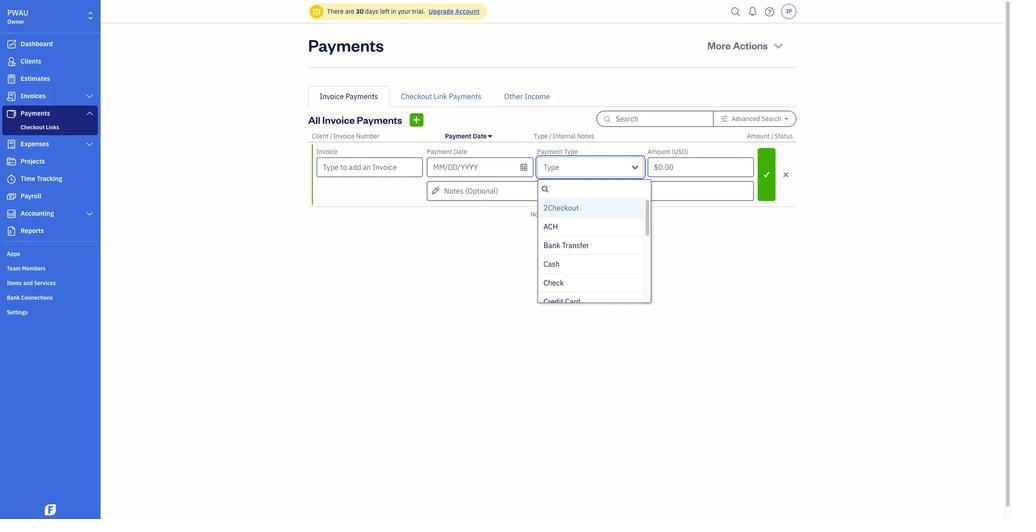 Task type: describe. For each thing, give the bounding box(es) containing it.
days
[[365, 7, 379, 16]]

payroll link
[[2, 188, 98, 205]]

go to help image
[[762, 5, 777, 19]]

money image
[[6, 192, 17, 201]]

main element
[[0, 0, 123, 520]]

no
[[531, 210, 539, 219]]

checkout links link
[[4, 122, 96, 133]]

bank connections
[[7, 295, 53, 301]]

other
[[504, 92, 523, 101]]

items and services
[[7, 280, 56, 287]]

transfer
[[562, 241, 589, 250]]

/ for internal
[[549, 132, 552, 140]]

payment image
[[6, 109, 17, 118]]

timer image
[[6, 175, 17, 184]]

team
[[7, 265, 21, 272]]

chevron large down image for payments
[[85, 110, 94, 117]]

invoice down client
[[316, 148, 338, 156]]

type button
[[534, 132, 548, 140]]

bank connections link
[[2, 291, 98, 305]]

no items found
[[531, 210, 574, 219]]

clients
[[21, 57, 41, 65]]

chevron large down image
[[85, 210, 94, 218]]

caretdown image inside payment date button
[[488, 133, 492, 140]]

internal
[[553, 132, 576, 140]]

payment down type button
[[537, 148, 563, 156]]

caretdown image inside advanced search dropdown button
[[785, 115, 788, 123]]

list box containing 2checkout
[[538, 199, 651, 311]]

accounting
[[21, 209, 54, 218]]

settings image
[[721, 115, 728, 123]]

there
[[327, 7, 344, 16]]

advanced search button
[[714, 112, 796, 126]]

type button
[[537, 157, 644, 177]]

number
[[356, 132, 379, 140]]

time
[[21, 175, 35, 183]]

checkout for checkout link payments
[[401, 92, 432, 101]]

freshbooks image
[[43, 505, 58, 516]]

apps
[[7, 251, 20, 257]]

amount for amount (usd)
[[648, 148, 670, 156]]

payment up the payment date in mm/dd/yyyy format text box
[[445, 132, 471, 140]]

1 vertical spatial date
[[454, 148, 467, 156]]

left
[[380, 7, 390, 16]]

time tracking
[[21, 175, 62, 183]]

Search search field
[[538, 184, 651, 195]]

found
[[558, 210, 574, 219]]

there are 30 days left in your trial. upgrade account
[[327, 7, 480, 16]]

amount (usd)
[[648, 148, 689, 156]]

credit card
[[544, 297, 581, 306]]

all invoice payments
[[308, 113, 402, 126]]

expenses
[[21, 140, 49, 148]]

links
[[46, 124, 59, 131]]

(usd)
[[672, 148, 689, 156]]

type / internal notes
[[534, 132, 594, 140]]

bank transfer
[[544, 241, 589, 250]]

check
[[544, 279, 564, 288]]

all
[[308, 113, 320, 126]]

more
[[708, 39, 731, 52]]

other income link
[[493, 86, 561, 107]]

Invoice text field
[[317, 158, 422, 177]]

projects
[[21, 157, 45, 166]]

payment type
[[537, 148, 578, 156]]

dashboard image
[[6, 40, 17, 49]]

items
[[540, 210, 556, 219]]

client
[[312, 132, 329, 140]]

projects link
[[2, 154, 98, 170]]

payments up all invoice payments at top
[[346, 92, 378, 101]]

payments down are
[[308, 34, 384, 56]]

cancel image
[[778, 169, 794, 180]]

type for type
[[544, 163, 559, 172]]

more actions
[[708, 39, 768, 52]]

payments link
[[2, 106, 98, 122]]

dashboard link
[[2, 36, 98, 53]]

owner
[[7, 18, 24, 25]]

Payment date in MM/DD/YYYY format text field
[[427, 157, 534, 177]]

members
[[22, 265, 46, 272]]

reports
[[21, 227, 44, 235]]

and
[[23, 280, 33, 287]]

amount / status
[[747, 132, 793, 140]]

link
[[434, 92, 447, 101]]

account
[[455, 7, 480, 16]]

payment down payment date button
[[427, 148, 452, 156]]

search
[[762, 115, 781, 123]]

status
[[775, 132, 793, 140]]

payments right link
[[449, 92, 482, 101]]

notes
[[577, 132, 594, 140]]

advanced search
[[732, 115, 781, 123]]

are
[[345, 7, 354, 16]]

estimates
[[21, 75, 50, 83]]

apps link
[[2, 247, 98, 261]]



Task type: locate. For each thing, give the bounding box(es) containing it.
/ for invoice
[[330, 132, 333, 140]]

0 horizontal spatial checkout
[[21, 124, 45, 131]]

date
[[473, 132, 487, 140], [454, 148, 467, 156]]

caretdown image right search
[[785, 115, 788, 123]]

2checkout
[[544, 204, 579, 213]]

actions
[[733, 39, 768, 52]]

invoice inside invoice payments link
[[320, 92, 344, 101]]

0 horizontal spatial bank
[[7, 295, 20, 301]]

1 vertical spatial bank
[[7, 295, 20, 301]]

project image
[[6, 157, 17, 166]]

0 horizontal spatial date
[[454, 148, 467, 156]]

reports link
[[2, 223, 98, 240]]

bank up cash
[[544, 241, 560, 250]]

card
[[565, 297, 581, 306]]

list box
[[538, 199, 651, 311]]

2 horizontal spatial /
[[771, 132, 774, 140]]

settings link
[[2, 306, 98, 319]]

upgrade account link
[[427, 7, 480, 16]]

0 horizontal spatial /
[[330, 132, 333, 140]]

services
[[34, 280, 56, 287]]

type down internal
[[564, 148, 578, 156]]

connections
[[21, 295, 53, 301]]

client / invoice number
[[312, 132, 379, 140]]

bank inside main element
[[7, 295, 20, 301]]

client image
[[6, 57, 17, 66]]

invoice payments link
[[308, 86, 390, 107]]

dashboard
[[21, 40, 53, 48]]

report image
[[6, 227, 17, 236]]

expense image
[[6, 140, 17, 149]]

checkout
[[401, 92, 432, 101], [21, 124, 45, 131]]

chevron large down image up payments link
[[85, 93, 94, 100]]

your
[[398, 7, 411, 16]]

2 vertical spatial chevron large down image
[[85, 141, 94, 148]]

team members
[[7, 265, 46, 272]]

settings
[[7, 309, 28, 316]]

bank
[[544, 241, 560, 250], [7, 295, 20, 301]]

checkout up expenses on the top of page
[[21, 124, 45, 131]]

type down payment type
[[544, 163, 559, 172]]

jp
[[786, 8, 792, 15]]

1 vertical spatial amount
[[648, 148, 670, 156]]

save image
[[759, 169, 775, 180]]

chevron large down image inside payments link
[[85, 110, 94, 117]]

income
[[525, 92, 550, 101]]

invoice
[[320, 92, 344, 101], [322, 113, 355, 126], [334, 132, 355, 140], [316, 148, 338, 156]]

0 vertical spatial chevron large down image
[[85, 93, 94, 100]]

invoice image
[[6, 92, 17, 101]]

more actions button
[[699, 34, 793, 56]]

3 chevron large down image from the top
[[85, 141, 94, 148]]

1 vertical spatial checkout
[[21, 124, 45, 131]]

type for type / internal notes
[[534, 132, 548, 140]]

amount button
[[747, 132, 770, 140]]

expenses link
[[2, 136, 98, 153]]

2 chevron large down image from the top
[[85, 110, 94, 117]]

1 horizontal spatial caretdown image
[[785, 115, 788, 123]]

type
[[534, 132, 548, 140], [564, 148, 578, 156], [544, 163, 559, 172]]

1 horizontal spatial bank
[[544, 241, 560, 250]]

0 vertical spatial date
[[473, 132, 487, 140]]

2 vertical spatial type
[[544, 163, 559, 172]]

1 vertical spatial chevron large down image
[[85, 110, 94, 117]]

checkout link payments
[[401, 92, 482, 101]]

payments up the checkout links
[[21, 109, 50, 118]]

3 / from the left
[[771, 132, 774, 140]]

invoice up all
[[320, 92, 344, 101]]

team members link
[[2, 262, 98, 275]]

items
[[7, 280, 22, 287]]

add a new payment image
[[412, 114, 421, 126]]

invoice up client / invoice number
[[322, 113, 355, 126]]

/ for status
[[771, 132, 774, 140]]

caretdown image up the payment date in mm/dd/yyyy format text box
[[488, 133, 492, 140]]

estimate image
[[6, 75, 17, 84]]

bank for bank connections
[[7, 295, 20, 301]]

/ left status on the right top
[[771, 132, 774, 140]]

invoices
[[21, 92, 46, 100]]

amount down advanced search
[[747, 132, 770, 140]]

estimates link
[[2, 71, 98, 87]]

chevron large down image inside expenses link
[[85, 141, 94, 148]]

checkout link payments link
[[390, 86, 493, 107]]

0 vertical spatial bank
[[544, 241, 560, 250]]

0 vertical spatial payment date
[[445, 132, 487, 140]]

payment date down payment date button
[[427, 148, 467, 156]]

2 / from the left
[[549, 132, 552, 140]]

/ right type button
[[549, 132, 552, 140]]

1 horizontal spatial date
[[473, 132, 487, 140]]

Search text field
[[616, 112, 698, 126]]

type inside dropdown button
[[544, 163, 559, 172]]

trial.
[[412, 7, 425, 16]]

/
[[330, 132, 333, 140], [549, 132, 552, 140], [771, 132, 774, 140]]

0 vertical spatial amount
[[747, 132, 770, 140]]

credit
[[544, 297, 563, 306]]

0 vertical spatial type
[[534, 132, 548, 140]]

chevrondown image
[[772, 39, 785, 52]]

amount for amount / status
[[747, 132, 770, 140]]

cash
[[544, 260, 560, 269]]

invoices link
[[2, 88, 98, 105]]

type up payment type
[[534, 132, 548, 140]]

other income
[[504, 92, 550, 101]]

caretdown image
[[785, 115, 788, 123], [488, 133, 492, 140]]

checkout up add a new payment image
[[401, 92, 432, 101]]

invoice payments
[[320, 92, 378, 101]]

bank for bank transfer
[[544, 241, 560, 250]]

chevron large down image
[[85, 93, 94, 100], [85, 110, 94, 117], [85, 141, 94, 148]]

chevron large down image up "checkout links" link
[[85, 110, 94, 117]]

0 vertical spatial checkout
[[401, 92, 432, 101]]

notifications image
[[745, 2, 760, 21]]

ach
[[544, 222, 558, 231]]

items and services link
[[2, 276, 98, 290]]

invoice down all invoice payments at top
[[334, 132, 355, 140]]

payment
[[445, 132, 471, 140], [427, 148, 452, 156], [537, 148, 563, 156]]

1 / from the left
[[330, 132, 333, 140]]

pwau
[[7, 8, 28, 17]]

accounting link
[[2, 206, 98, 222]]

pwau owner
[[7, 8, 28, 25]]

clients link
[[2, 54, 98, 70]]

bank inside list box
[[544, 241, 560, 250]]

0 horizontal spatial amount
[[648, 148, 670, 156]]

chevron large down image for invoices
[[85, 93, 94, 100]]

chevron large down image for expenses
[[85, 141, 94, 148]]

1 horizontal spatial /
[[549, 132, 552, 140]]

payments inside main element
[[21, 109, 50, 118]]

bank down the items at left
[[7, 295, 20, 301]]

advanced
[[732, 115, 760, 123]]

0 horizontal spatial caretdown image
[[488, 133, 492, 140]]

amount left "(usd)" at the right
[[648, 148, 670, 156]]

tracking
[[37, 175, 62, 183]]

/ right client
[[330, 132, 333, 140]]

checkout inside main element
[[21, 124, 45, 131]]

date down payment date button
[[454, 148, 467, 156]]

date up the payment date in mm/dd/yyyy format text box
[[473, 132, 487, 140]]

jp button
[[781, 4, 797, 19]]

Notes (Optional) text field
[[427, 181, 754, 201]]

in
[[391, 7, 396, 16]]

payments
[[308, 34, 384, 56], [346, 92, 378, 101], [449, 92, 482, 101], [21, 109, 50, 118], [357, 113, 402, 126]]

1 chevron large down image from the top
[[85, 93, 94, 100]]

1 horizontal spatial checkout
[[401, 92, 432, 101]]

payroll
[[21, 192, 41, 200]]

30
[[356, 7, 364, 16]]

amount
[[747, 132, 770, 140], [648, 148, 670, 156]]

time tracking link
[[2, 171, 98, 188]]

payments up number
[[357, 113, 402, 126]]

search image
[[729, 5, 743, 19]]

checkout links
[[21, 124, 59, 131]]

1 vertical spatial payment date
[[427, 148, 467, 156]]

upgrade
[[429, 7, 454, 16]]

chevron large down image down "checkout links" link
[[85, 141, 94, 148]]

0 vertical spatial caretdown image
[[785, 115, 788, 123]]

Amount (USD) text field
[[648, 157, 754, 177]]

1 vertical spatial type
[[564, 148, 578, 156]]

1 vertical spatial caretdown image
[[488, 133, 492, 140]]

1 horizontal spatial amount
[[747, 132, 770, 140]]

chart image
[[6, 209, 17, 219]]

crown image
[[312, 7, 322, 16]]

payment date up the payment date in mm/dd/yyyy format text box
[[445, 132, 487, 140]]

checkout for checkout links
[[21, 124, 45, 131]]



Task type: vqa. For each thing, say whether or not it's contained in the screenshot.
middle "type"
yes



